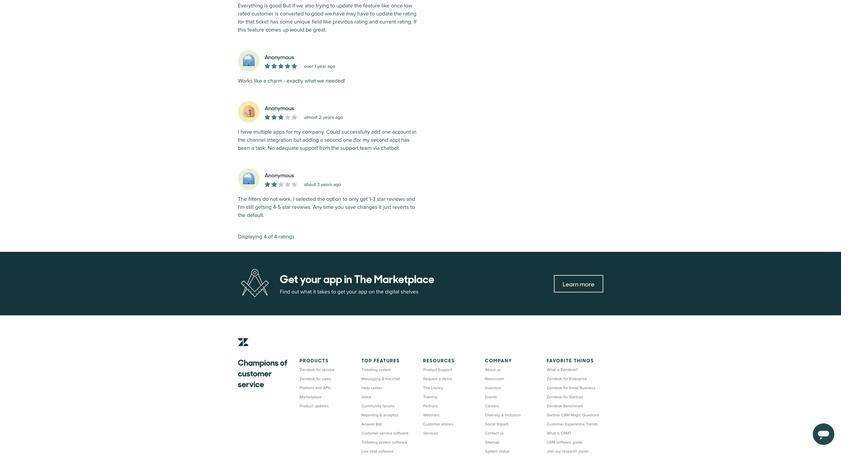 Task type: locate. For each thing, give the bounding box(es) containing it.
reporting & analytics
[[362, 413, 399, 418]]

user photo image up multiple
[[238, 101, 259, 123]]

is right everything
[[264, 2, 268, 9]]

community
[[362, 404, 382, 409]]

1 vertical spatial of
[[280, 356, 287, 368]]

5
[[278, 204, 281, 211]]

1 horizontal spatial it
[[379, 204, 382, 211]]

if
[[292, 2, 295, 9]]

the inside the filters do not work. i selected the option to only get 1-3 star reviews and i'm still getting 4-5 star reviews. any time you save changes it just reverts to the default.
[[238, 196, 247, 203]]

and up reverts
[[407, 196, 415, 203]]

0 vertical spatial my
[[294, 129, 301, 135]]

marketplace
[[374, 270, 435, 286], [300, 395, 322, 400]]

crm down zendesk benchmark
[[561, 413, 570, 418]]

years for could
[[323, 115, 334, 120]]

rating down may
[[355, 18, 368, 25]]

0 horizontal spatial 3
[[317, 182, 320, 187]]

still
[[246, 204, 254, 211]]

0 horizontal spatial support
[[300, 145, 318, 151]]

we left "needed!"
[[317, 78, 324, 84]]

zendesk for zendesk for enterprise
[[547, 377, 562, 382]]

0 vertical spatial of
[[268, 233, 273, 240]]

have inside i have multiple apps for my company. could successfully add one account in the channel integration but adding a second one (for my second app) has been a task. no adequate support from the support team via chatbot.
[[241, 129, 252, 135]]

1 vertical spatial in
[[344, 270, 352, 286]]

for left sales
[[316, 377, 321, 382]]

2 what from the top
[[547, 431, 556, 436]]

ago for needed!
[[328, 63, 335, 69]]

anonymous for apps
[[265, 104, 294, 112]]

for for zendesk for small business
[[563, 386, 568, 391]]

our
[[555, 449, 561, 454]]

1 horizontal spatial feature
[[363, 2, 380, 9]]

is left crm?
[[557, 431, 560, 436]]

i
[[238, 129, 239, 135], [293, 196, 295, 203]]

to down also
[[305, 10, 310, 17]]

answer bot
[[362, 422, 382, 427]]

everything
[[238, 2, 263, 9]]

1 horizontal spatial and
[[369, 18, 378, 25]]

1 anonymous from the top
[[265, 53, 294, 60]]

integration
[[267, 137, 292, 143]]

user photo image
[[238, 50, 259, 72], [238, 101, 259, 123], [238, 168, 259, 190]]

1 vertical spatial years
[[321, 182, 332, 187]]

crm up the join
[[547, 440, 555, 445]]

years right 2
[[323, 115, 334, 120]]

1 horizontal spatial support
[[341, 145, 359, 151]]

1 vertical spatial anonymous
[[265, 104, 294, 112]]

have
[[333, 10, 345, 17], [357, 10, 369, 17], [241, 129, 252, 135]]

0 horizontal spatial i
[[238, 129, 239, 135]]

i right work.
[[293, 196, 295, 203]]

1 horizontal spatial get
[[360, 196, 368, 203]]

about
[[304, 182, 316, 187]]

to inside get your app in the marketplace find out what it takes to get your app on the digital shelves
[[332, 288, 336, 295]]

marketplace down platform
[[300, 395, 322, 400]]

product support
[[423, 367, 452, 372]]

like left once
[[382, 2, 390, 9]]

us down impact
[[500, 431, 504, 436]]

1 horizontal spatial 4
[[274, 233, 277, 240]]

diversity
[[485, 413, 500, 418]]

3 right about
[[317, 182, 320, 187]]

product up request
[[423, 367, 437, 372]]

i up been
[[238, 129, 239, 135]]

one left (for
[[343, 137, 352, 143]]

0 horizontal spatial marketplace
[[300, 395, 322, 400]]

join our research panel
[[547, 449, 589, 454]]

and inside everything is good but if we also trying to update the feature like once low rated customer is converted to good we have may have to update the rating for that ticket has some unique field like previous rating and current rating. if this feature comes up would be great.
[[369, 18, 378, 25]]

is for everything is good but if we also trying to update the feature like once low rated customer is converted to good we have may have to update the rating for that ticket has some unique field like previous rating and current rating. if this feature comes up would be great.
[[264, 2, 268, 9]]

0 horizontal spatial feature
[[248, 27, 264, 33]]

is
[[264, 2, 268, 9], [275, 10, 279, 17], [557, 367, 560, 372], [557, 431, 560, 436]]

zendesk for zendesk for service
[[300, 367, 315, 372]]

3 anonymous from the top
[[265, 171, 294, 179]]

in inside i have multiple apps for my company. could successfully add one account in the channel integration but adding a second one (for my second app) has been a task. no adequate support from the support team via chatbot.
[[412, 129, 417, 135]]

like
[[382, 2, 390, 9], [323, 18, 331, 25], [254, 78, 262, 84]]

1 what from the top
[[547, 367, 556, 372]]

1 vertical spatial one
[[343, 137, 352, 143]]

your
[[300, 270, 321, 286], [347, 288, 357, 295]]

get inside the filters do not work. i selected the option to only get 1-3 star reviews and i'm still getting 4-5 star reviews. any time you save changes it just reverts to the default.
[[360, 196, 368, 203]]

2 system from the top
[[379, 440, 391, 445]]

1 vertical spatial has
[[401, 137, 410, 143]]

1 horizontal spatial we
[[317, 78, 324, 84]]

trends
[[586, 422, 598, 427]]

2 vertical spatial the
[[423, 386, 430, 391]]

feature down the that
[[248, 27, 264, 33]]

1 vertical spatial product
[[300, 404, 314, 409]]

good left but
[[269, 2, 282, 9]]

rated
[[238, 10, 250, 17]]

the down i'm
[[238, 212, 246, 219]]

0 vertical spatial service
[[322, 367, 335, 372]]

and left "current"
[[369, 18, 378, 25]]

0 vertical spatial one
[[382, 129, 391, 135]]

1 vertical spatial get
[[338, 288, 345, 295]]

have right may
[[357, 10, 369, 17]]

1 vertical spatial 3
[[373, 196, 376, 203]]

and
[[369, 18, 378, 25], [407, 196, 415, 203], [315, 386, 322, 391]]

4 left ratings at the left bottom of page
[[274, 233, 277, 240]]

help
[[362, 386, 370, 391]]

1 horizontal spatial the
[[354, 270, 372, 286]]

system up live
[[379, 367, 391, 372]]

product for product support
[[423, 367, 437, 372]]

has down account
[[401, 137, 410, 143]]

ticketing up 'live'
[[362, 440, 378, 445]]

0 vertical spatial ago
[[328, 63, 335, 69]]

1 user photo image from the top
[[238, 50, 259, 72]]

product down marketplace link
[[300, 404, 314, 409]]

1 vertical spatial what
[[301, 288, 312, 295]]

0 vertical spatial the
[[238, 196, 247, 203]]

quadrant
[[582, 413, 599, 418]]

0 horizontal spatial service
[[238, 378, 264, 390]]

the up the training
[[423, 386, 430, 391]]

it inside get your app in the marketplace find out what it takes to get your app on the digital shelves
[[313, 288, 316, 295]]

my up but
[[294, 129, 301, 135]]

center
[[371, 386, 382, 391]]

of right champions
[[280, 356, 287, 368]]

1 ticketing from the top
[[362, 367, 378, 372]]

ago right year
[[328, 63, 335, 69]]

app
[[323, 270, 342, 286], [358, 288, 367, 295]]

we down "trying"
[[325, 10, 332, 17]]

0 vertical spatial in
[[412, 129, 417, 135]]

for for zendesk for startups
[[563, 395, 568, 400]]

ticketing up messaging
[[362, 367, 378, 372]]

platform and apis link
[[300, 386, 331, 391]]

1 horizontal spatial has
[[401, 137, 410, 143]]

sales
[[322, 377, 331, 382]]

unique
[[294, 18, 310, 25]]

zendesk for zendesk for startups
[[547, 395, 562, 400]]

1 system from the top
[[379, 367, 391, 372]]

1 vertical spatial user photo image
[[238, 101, 259, 123]]

live chat software link
[[362, 449, 394, 454]]

3 up changes
[[373, 196, 376, 203]]

1 vertical spatial it
[[313, 288, 316, 295]]

your left on
[[347, 288, 357, 295]]

0 horizontal spatial customer
[[362, 431, 379, 436]]

for left the small
[[563, 386, 568, 391]]

system for ticketing system software
[[379, 440, 391, 445]]

would
[[290, 27, 304, 33]]

0 vertical spatial years
[[323, 115, 334, 120]]

0 vertical spatial get
[[360, 196, 368, 203]]

system
[[379, 367, 391, 372], [379, 440, 391, 445]]

request a demo
[[423, 377, 452, 382]]

zendesk for startups link
[[547, 395, 584, 400]]

resources
[[423, 357, 455, 364]]

& up impact
[[501, 413, 504, 418]]

i inside i have multiple apps for my company. could successfully add one account in the channel integration but adding a second one (for my second app) has been a task. no adequate support from the support team via chatbot.
[[238, 129, 239, 135]]

0 horizontal spatial second
[[325, 137, 342, 143]]

feature
[[363, 2, 380, 9], [248, 27, 264, 33]]

anonymous up not
[[265, 171, 294, 179]]

1 horizontal spatial i
[[293, 196, 295, 203]]

crm
[[561, 413, 570, 418], [547, 440, 555, 445]]

zendesk down products
[[300, 367, 315, 372]]

0 vertical spatial chat
[[392, 377, 400, 382]]

demo
[[442, 377, 452, 382]]

0 horizontal spatial it
[[313, 288, 316, 295]]

things
[[574, 357, 594, 364]]

0 vertical spatial it
[[379, 204, 382, 211]]

2 user photo image from the top
[[238, 101, 259, 123]]

and left apis
[[315, 386, 322, 391]]

customer down zendesk icon at bottom
[[238, 367, 272, 379]]

1 horizontal spatial app
[[358, 288, 367, 295]]

for inside i have multiple apps for my company. could successfully add one account in the channel integration but adding a second one (for my second app) has been a task. no adequate support from the support team via chatbot.
[[286, 129, 293, 135]]

1 horizontal spatial marketplace
[[374, 270, 435, 286]]

support down (for
[[341, 145, 359, 151]]

previous
[[333, 18, 353, 25]]

works like a charm - exactly what we needed!
[[238, 78, 345, 84]]

0 vertical spatial like
[[382, 2, 390, 9]]

the up on
[[354, 270, 372, 286]]

0 horizontal spatial the
[[238, 196, 247, 203]]

what left crm?
[[547, 431, 556, 436]]

0 vertical spatial anonymous
[[265, 53, 294, 60]]

zendesk up zendesk benchmark
[[547, 395, 562, 400]]

2 anonymous from the top
[[265, 104, 294, 112]]

2 horizontal spatial the
[[423, 386, 430, 391]]

get your app in the marketplace find out what it takes to get your app on the digital shelves
[[280, 270, 435, 295]]

4 right displaying
[[264, 233, 267, 240]]

no
[[268, 145, 275, 151]]

to right "takes"
[[332, 288, 336, 295]]

1 4 from the left
[[264, 233, 267, 240]]

update up "current"
[[376, 10, 393, 17]]

1 vertical spatial chat
[[370, 449, 377, 454]]

the library link
[[423, 386, 443, 391]]

us for contact us
[[500, 431, 504, 436]]

1 vertical spatial star
[[282, 204, 291, 211]]

customer for favorite things
[[547, 422, 564, 427]]

is down the favorite
[[557, 367, 560, 372]]

customer down the webinars in the right of the page
[[423, 422, 441, 427]]

anonymous
[[265, 53, 294, 60], [265, 104, 294, 112], [265, 171, 294, 179]]

the inside get your app in the marketplace find out what it takes to get your app on the digital shelves
[[376, 288, 384, 295]]

0 horizontal spatial app
[[323, 270, 342, 286]]

support
[[300, 145, 318, 151], [341, 145, 359, 151]]

& for company
[[501, 413, 504, 418]]

support down adding
[[300, 145, 318, 151]]

it left just
[[379, 204, 382, 211]]

answer bot link
[[362, 422, 382, 427]]

1 vertical spatial system
[[379, 440, 391, 445]]

webinars link
[[423, 413, 440, 418]]

2 ticketing from the top
[[362, 440, 378, 445]]

user photo image for like
[[238, 50, 259, 72]]

customer inside everything is good but if we also trying to update the feature like once low rated customer is converted to good we have may have to update the rating for that ticket has some unique field like previous rating and current rating. if this feature comes up would be great.
[[252, 10, 274, 17]]

software
[[393, 431, 409, 436], [392, 440, 407, 445], [556, 440, 572, 445], [378, 449, 394, 454]]

zendesk up zendesk for startups link
[[547, 386, 562, 391]]

the inside get your app in the marketplace find out what it takes to get your app on the digital shelves
[[354, 270, 372, 286]]

feature up "current"
[[363, 2, 380, 9]]

the right from
[[332, 145, 339, 151]]

0 vertical spatial what
[[305, 78, 316, 84]]

the for the library
[[423, 386, 430, 391]]

shelves
[[401, 288, 419, 295]]

1 vertical spatial ago
[[335, 115, 343, 120]]

but
[[294, 137, 301, 143]]

1 horizontal spatial product
[[423, 367, 437, 372]]

0 horizontal spatial get
[[338, 288, 345, 295]]

services
[[423, 431, 438, 436]]

changes
[[358, 204, 378, 211]]

partners
[[423, 404, 438, 409]]

what down the favorite
[[547, 367, 556, 372]]

1 vertical spatial rating
[[355, 18, 368, 25]]

apps
[[273, 129, 285, 135]]

zendesk down the what is zendesk?
[[547, 377, 562, 382]]

1-
[[369, 196, 373, 203]]

like right works
[[254, 78, 262, 84]]

software up 'ticketing system software'
[[393, 431, 409, 436]]

ticketing system link
[[362, 367, 391, 372]]

in inside get your app in the marketplace find out what it takes to get your app on the digital shelves
[[344, 270, 352, 286]]

2 vertical spatial ago
[[333, 182, 341, 187]]

chat right 'live'
[[370, 449, 377, 454]]

1 vertical spatial we
[[325, 10, 332, 17]]

services link
[[423, 431, 438, 436]]

system status
[[485, 449, 510, 454]]

customer up ticket
[[252, 10, 274, 17]]

user photo image for have
[[238, 101, 259, 123]]

0 horizontal spatial good
[[269, 2, 282, 9]]

1 horizontal spatial of
[[280, 356, 287, 368]]

it left "takes"
[[313, 288, 316, 295]]

comes
[[266, 27, 281, 33]]

ago up could on the top
[[335, 115, 343, 120]]

2 horizontal spatial and
[[407, 196, 415, 203]]

user photo image up works
[[238, 50, 259, 72]]

2 horizontal spatial like
[[382, 2, 390, 9]]

zendesk benchmark
[[547, 404, 583, 409]]

1 horizontal spatial like
[[323, 18, 331, 25]]

star fill image left over
[[292, 63, 297, 69]]

star fill image up do
[[265, 182, 270, 187]]

marketplace up the "shelves"
[[374, 270, 435, 286]]

1 horizontal spatial my
[[363, 137, 370, 143]]

what for what is crm?
[[547, 431, 556, 436]]

app up "takes"
[[323, 270, 342, 286]]

1 vertical spatial app
[[358, 288, 367, 295]]

2 vertical spatial anonymous
[[265, 171, 294, 179]]

star fill image
[[265, 63, 270, 69], [272, 63, 277, 69], [278, 63, 284, 69], [285, 63, 290, 69], [265, 115, 270, 120], [272, 115, 277, 120], [278, 115, 284, 120], [292, 115, 297, 120], [272, 182, 277, 187], [285, 182, 290, 187]]

1 horizontal spatial crm
[[561, 413, 570, 418]]

star fill image up work.
[[278, 182, 284, 187]]

system
[[485, 449, 498, 454]]

for up zendesk benchmark
[[563, 395, 568, 400]]

years up option
[[321, 182, 332, 187]]

time
[[324, 204, 334, 211]]

join
[[547, 449, 554, 454]]

zendesk for startups
[[547, 395, 584, 400]]

second down could on the top
[[325, 137, 342, 143]]

1 vertical spatial customer
[[238, 367, 272, 379]]

selected
[[296, 196, 316, 203]]

voice link
[[362, 395, 371, 400]]

of left ratings at the left bottom of page
[[268, 233, 273, 240]]

1 horizontal spatial chat
[[392, 377, 400, 382]]

1 horizontal spatial in
[[412, 129, 417, 135]]

0 horizontal spatial your
[[300, 270, 321, 286]]

the filters do not work. i selected the option to only get 1-3 star reviews and i'm still getting 4-5 star reviews. any time you save changes it just reverts to the default.
[[238, 196, 415, 219]]

zendesk up platform
[[300, 377, 315, 382]]

good
[[269, 2, 282, 9], [311, 10, 324, 17]]

0 vertical spatial star
[[377, 196, 386, 203]]

years for the
[[321, 182, 332, 187]]

like right 'field'
[[323, 18, 331, 25]]

displaying 4 of 4 ratings
[[238, 233, 295, 240]]

the up any
[[318, 196, 325, 203]]

reverts
[[393, 204, 409, 211]]

0 vertical spatial i
[[238, 129, 239, 135]]

software down 'ticketing system software'
[[378, 449, 394, 454]]

0 vertical spatial product
[[423, 367, 437, 372]]

gartner
[[547, 413, 560, 418]]

zendesk benchmark link
[[547, 404, 583, 409]]

what is zendesk? link
[[547, 367, 578, 372]]

0 horizontal spatial has
[[270, 18, 279, 25]]

the up i'm
[[238, 196, 247, 203]]

1 vertical spatial my
[[363, 137, 370, 143]]

user photo image up filters
[[238, 168, 259, 190]]

the right on
[[376, 288, 384, 295]]

0 horizontal spatial of
[[268, 233, 273, 240]]

webinars
[[423, 413, 440, 418]]

software down customer service software
[[392, 440, 407, 445]]

3 user photo image from the top
[[238, 168, 259, 190]]

1 vertical spatial us
[[500, 431, 504, 436]]

2 4 from the left
[[274, 233, 277, 240]]

star fill image
[[292, 63, 297, 69], [285, 115, 290, 120], [265, 182, 270, 187], [278, 182, 284, 187], [292, 182, 297, 187]]

anonymous up charm
[[265, 53, 294, 60]]

customer stories link
[[423, 422, 453, 427]]

2 vertical spatial and
[[315, 386, 322, 391]]

us right about
[[497, 367, 501, 372]]

0 horizontal spatial have
[[241, 129, 252, 135]]

customer down gartner
[[547, 422, 564, 427]]

0 horizontal spatial we
[[297, 2, 303, 9]]

be
[[306, 27, 312, 33]]

star right "5"
[[282, 204, 291, 211]]

what is crm? link
[[547, 431, 571, 436]]

my up "team" on the left
[[363, 137, 370, 143]]

ago for option
[[333, 182, 341, 187]]

benchmark
[[563, 404, 583, 409]]

out
[[292, 288, 299, 295]]

what right out
[[301, 288, 312, 295]]

for up this
[[238, 18, 244, 25]]

0 vertical spatial we
[[297, 2, 303, 9]]

system down customer service software
[[379, 440, 391, 445]]

customer experience trends
[[547, 422, 598, 427]]

1 horizontal spatial 3
[[373, 196, 376, 203]]

1 vertical spatial update
[[376, 10, 393, 17]]

1 horizontal spatial star
[[377, 196, 386, 203]]

this
[[238, 27, 246, 33]]

get left 1-
[[360, 196, 368, 203]]

my
[[294, 129, 301, 135], [363, 137, 370, 143]]

1 vertical spatial service
[[238, 378, 264, 390]]



Task type: describe. For each thing, give the bounding box(es) containing it.
to right "trying"
[[331, 2, 335, 9]]

2
[[319, 115, 322, 120]]

default.
[[247, 212, 264, 219]]

partners link
[[423, 404, 438, 409]]

zendesk for service link
[[300, 367, 335, 372]]

reviews.
[[292, 204, 312, 211]]

live
[[385, 377, 391, 382]]

the up been
[[238, 137, 246, 143]]

from
[[319, 145, 330, 151]]

1 vertical spatial crm
[[547, 440, 555, 445]]

software for ticketing system software
[[392, 440, 407, 445]]

for inside everything is good but if we also trying to update the feature like once low rated customer is converted to good we have may have to update the rating for that ticket has some unique field like previous rating and current rating. if this feature comes up would be great.
[[238, 18, 244, 25]]

2 vertical spatial service
[[380, 431, 392, 436]]

is left converted
[[275, 10, 279, 17]]

software for live chat software
[[378, 449, 394, 454]]

for for zendesk for enterprise
[[563, 377, 568, 382]]

events link
[[485, 395, 497, 400]]

2 vertical spatial we
[[317, 78, 324, 84]]

once
[[391, 2, 403, 9]]

for for zendesk for service
[[316, 367, 321, 372]]

a left charm
[[264, 78, 266, 84]]

rating.
[[398, 18, 412, 25]]

1 vertical spatial marketplace
[[300, 395, 322, 400]]

zendesk for sales link
[[300, 377, 331, 382]]

a up from
[[320, 137, 323, 143]]

4-
[[273, 204, 278, 211]]

social impact link
[[485, 422, 509, 427]]

for for zendesk for sales
[[316, 377, 321, 382]]

1
[[315, 63, 316, 69]]

1 horizontal spatial your
[[347, 288, 357, 295]]

0 horizontal spatial star
[[282, 204, 291, 211]]

1 horizontal spatial service
[[322, 367, 335, 372]]

up
[[283, 27, 289, 33]]

careers
[[485, 404, 499, 409]]

enterprise
[[569, 377, 587, 382]]

messaging & live chat link
[[362, 377, 400, 382]]

1 horizontal spatial one
[[382, 129, 391, 135]]

& left live
[[382, 377, 384, 382]]

customer for resources
[[423, 422, 441, 427]]

platform and apis
[[300, 386, 331, 391]]

small
[[569, 386, 579, 391]]

about
[[485, 367, 496, 372]]

customer experience trends link
[[547, 422, 598, 427]]

1 horizontal spatial have
[[333, 10, 345, 17]]

about 3 years ago
[[304, 182, 341, 187]]

adding
[[303, 137, 319, 143]]

(for
[[354, 137, 361, 143]]

social impact
[[485, 422, 509, 427]]

stories
[[442, 422, 453, 427]]

software for customer service software
[[393, 431, 409, 436]]

is for what is zendesk?
[[557, 367, 560, 372]]

apis
[[323, 386, 331, 391]]

of inside champions of customer service
[[280, 356, 287, 368]]

channel
[[247, 137, 266, 143]]

system for ticketing system
[[379, 367, 391, 372]]

software down crm?
[[556, 440, 572, 445]]

zendesk for service
[[300, 367, 335, 372]]

0 vertical spatial your
[[300, 270, 321, 286]]

request
[[423, 377, 438, 382]]

been
[[238, 145, 250, 151]]

the for the filters do not work. i selected the option to only get 1-3 star reviews and i'm still getting 4-5 star reviews. any time you save changes it just reverts to the default.
[[238, 196, 247, 203]]

about us
[[485, 367, 501, 372]]

get inside get your app in the marketplace find out what it takes to get your app on the digital shelves
[[338, 288, 345, 295]]

0 vertical spatial good
[[269, 2, 282, 9]]

takes
[[317, 288, 330, 295]]

star fill image left almost
[[285, 115, 290, 120]]

newsroom
[[485, 377, 504, 382]]

some
[[280, 18, 293, 25]]

multiple
[[253, 129, 272, 135]]

star fill image left about
[[292, 182, 297, 187]]

the up may
[[354, 2, 362, 9]]

guide
[[573, 440, 583, 445]]

works
[[238, 78, 253, 84]]

ticketing for ticketing system software
[[362, 440, 378, 445]]

reporting
[[362, 413, 379, 418]]

only
[[349, 196, 359, 203]]

0 horizontal spatial my
[[294, 129, 301, 135]]

add
[[371, 129, 380, 135]]

customer inside champions of customer service
[[238, 367, 272, 379]]

zendesk for zendesk benchmark
[[547, 404, 562, 409]]

do
[[263, 196, 269, 203]]

what is zendesk?
[[547, 367, 578, 372]]

social
[[485, 422, 496, 427]]

magic
[[571, 413, 581, 418]]

team
[[360, 145, 372, 151]]

i inside the filters do not work. i selected the option to only get 1-3 star reviews and i'm still getting 4-5 star reviews. any time you save changes it just reverts to the default.
[[293, 196, 295, 203]]

zendesk for small business
[[547, 386, 596, 391]]

zendesk for zendesk for sales
[[300, 377, 315, 382]]

1 horizontal spatial good
[[311, 10, 324, 17]]

trying
[[316, 2, 329, 9]]

bot
[[376, 422, 382, 427]]

may
[[346, 10, 356, 17]]

user photo image for filters
[[238, 168, 259, 190]]

has inside everything is good but if we also trying to update the feature like once low rated customer is converted to good we have may have to update the rating for that ticket has some unique field like previous rating and current rating. if this feature comes up would be great.
[[270, 18, 279, 25]]

option
[[326, 196, 341, 203]]

a left task.
[[251, 145, 254, 151]]

updates
[[315, 404, 329, 409]]

ago for successfully
[[335, 115, 343, 120]]

service inside champions of customer service
[[238, 378, 264, 390]]

0 horizontal spatial and
[[315, 386, 322, 391]]

has inside i have multiple apps for my company. could successfully add one account in the channel integration but adding a second one (for my second app) has been a task. no adequate support from the support team via chatbot.
[[401, 137, 410, 143]]

displaying
[[238, 233, 262, 240]]

0 vertical spatial 3
[[317, 182, 320, 187]]

zendesk for enterprise
[[547, 377, 587, 382]]

impact
[[497, 422, 509, 427]]

0 horizontal spatial update
[[337, 2, 353, 9]]

needed!
[[326, 78, 345, 84]]

almost
[[304, 115, 318, 120]]

great.
[[313, 27, 327, 33]]

0 horizontal spatial chat
[[370, 449, 377, 454]]

the library
[[423, 386, 443, 391]]

to right may
[[370, 10, 375, 17]]

exactly
[[287, 78, 303, 84]]

system status link
[[485, 449, 510, 454]]

crm software guide
[[547, 440, 583, 445]]

zendesk for zendesk for small business
[[547, 386, 562, 391]]

-
[[284, 78, 285, 84]]

0 vertical spatial app
[[323, 270, 342, 286]]

top
[[362, 357, 372, 364]]

to right reverts
[[410, 204, 415, 211]]

zendesk image
[[238, 337, 249, 348]]

is for what is crm?
[[557, 431, 560, 436]]

product updates link
[[300, 404, 329, 409]]

also
[[305, 2, 314, 9]]

2 second from the left
[[371, 137, 388, 143]]

platform
[[300, 386, 314, 391]]

inclusion
[[505, 413, 521, 418]]

0 horizontal spatial one
[[343, 137, 352, 143]]

ratings
[[279, 233, 295, 240]]

1 horizontal spatial update
[[376, 10, 393, 17]]

answer
[[362, 422, 375, 427]]

what is crm?
[[547, 431, 571, 436]]

everything is good but if we also trying to update the feature like once low rated customer is converted to good we have may have to update the rating for that ticket has some unique field like previous rating and current rating. if this feature comes up would be great.
[[238, 2, 417, 33]]

& for top features
[[380, 413, 382, 418]]

0 vertical spatial feature
[[363, 2, 380, 9]]

the down once
[[394, 10, 402, 17]]

0 horizontal spatial like
[[254, 78, 262, 84]]

not
[[270, 196, 278, 203]]

anonymous for not
[[265, 171, 294, 179]]

to left only
[[343, 196, 348, 203]]

startups
[[569, 395, 584, 400]]

panel
[[579, 449, 589, 454]]

diversity & inclusion link
[[485, 413, 521, 418]]

what inside get your app in the marketplace find out what it takes to get your app on the digital shelves
[[301, 288, 312, 295]]

2 horizontal spatial have
[[357, 10, 369, 17]]

via
[[373, 145, 380, 151]]

marketplace inside get your app in the marketplace find out what it takes to get your app on the digital shelves
[[374, 270, 435, 286]]

1 horizontal spatial rating
[[403, 10, 417, 17]]

product for product updates
[[300, 404, 314, 409]]

low
[[404, 2, 412, 9]]

careers link
[[485, 404, 499, 409]]

1 vertical spatial feature
[[248, 27, 264, 33]]

over 1 year ago
[[304, 63, 335, 69]]

3 inside the filters do not work. i selected the option to only get 1-3 star reviews and i'm still getting 4-5 star reviews. any time you save changes it just reverts to the default.
[[373, 196, 376, 203]]

anonymous for charm
[[265, 53, 294, 60]]

learn
[[563, 280, 579, 288]]

what for what is zendesk?
[[547, 367, 556, 372]]

community forums link
[[362, 404, 395, 409]]

2 support from the left
[[341, 145, 359, 151]]

contact us
[[485, 431, 504, 436]]

1 vertical spatial like
[[323, 18, 331, 25]]

and inside the filters do not work. i selected the option to only get 1-3 star reviews and i'm still getting 4-5 star reviews. any time you save changes it just reverts to the default.
[[407, 196, 415, 203]]

ticketing for ticketing system
[[362, 367, 378, 372]]

it inside the filters do not work. i selected the option to only get 1-3 star reviews and i'm still getting 4-5 star reviews. any time you save changes it just reverts to the default.
[[379, 204, 382, 211]]

1 second from the left
[[325, 137, 342, 143]]

zendesk?
[[561, 367, 578, 372]]

messaging & live chat
[[362, 377, 400, 382]]

us for about us
[[497, 367, 501, 372]]

1 support from the left
[[300, 145, 318, 151]]

a left 'demo'
[[439, 377, 441, 382]]



Task type: vqa. For each thing, say whether or not it's contained in the screenshot.


